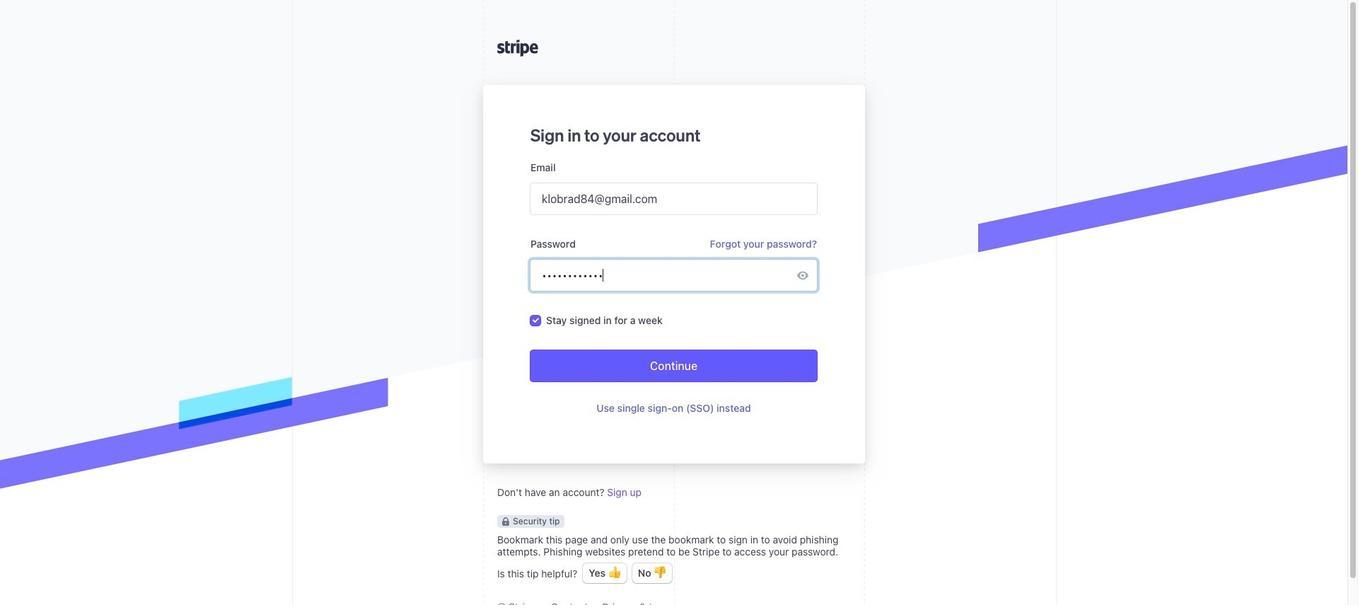 Task type: vqa. For each thing, say whether or not it's contained in the screenshot.
password input PASSWORD FIELD
yes



Task type: locate. For each thing, give the bounding box(es) containing it.
stripe image
[[497, 40, 538, 57]]

password input password field
[[530, 260, 797, 291]]

email input email field
[[530, 183, 817, 214]]



